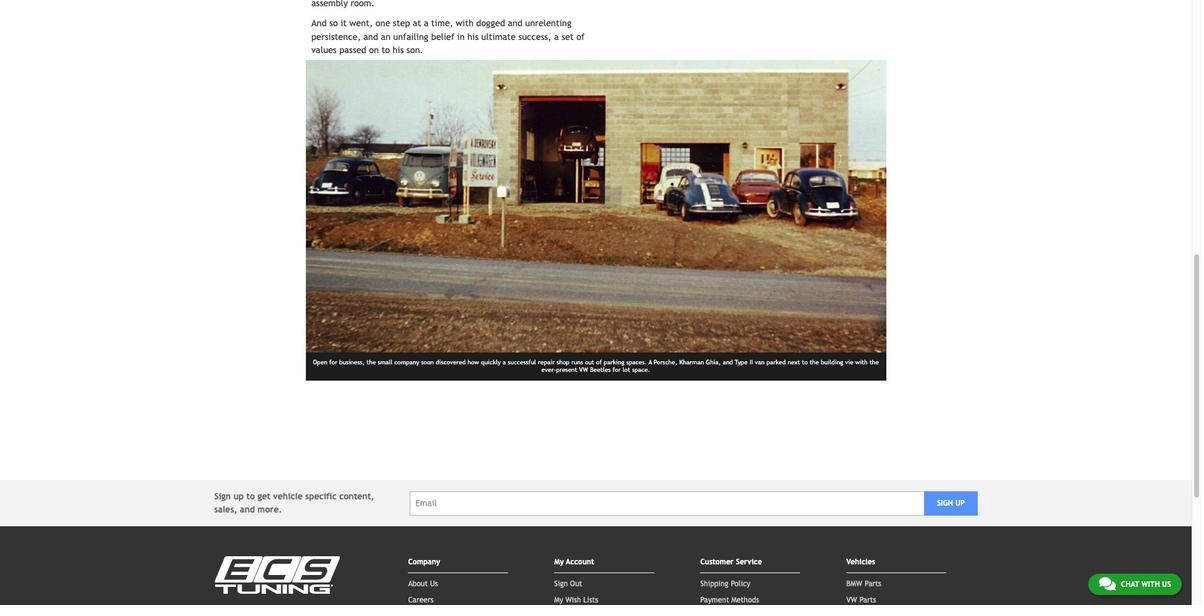 Task type: vqa. For each thing, say whether or not it's contained in the screenshot.


Task type: locate. For each thing, give the bounding box(es) containing it.
vw
[[579, 367, 588, 374], [847, 596, 858, 605]]

2 horizontal spatial to
[[802, 359, 808, 366]]

0 vertical spatial to
[[382, 45, 390, 55]]

a inside open for business, the small company soon discovered how quickly a successful repair shop runs out of parking spaces. a porsche, kharman ghia, and type ii van parked next to the building vie with the ever-present vw beetles for lot space.
[[503, 359, 506, 366]]

to inside open for business, the small company soon discovered how quickly a successful repair shop runs out of parking spaces. a porsche, kharman ghia, and type ii van parked next to the building vie with the ever-present vw beetles for lot space.
[[802, 359, 808, 366]]

with inside open for business, the small company soon discovered how quickly a successful repair shop runs out of parking spaces. a porsche, kharman ghia, and type ii van parked next to the building vie with the ever-present vw beetles for lot space.
[[856, 359, 868, 366]]

1 my from the top
[[554, 558, 564, 567]]

policy
[[731, 580, 751, 589]]

up inside button
[[956, 499, 965, 508]]

sign inside button
[[937, 499, 953, 508]]

parts
[[865, 580, 882, 589], [860, 596, 877, 605]]

1 vertical spatial of
[[596, 359, 602, 366]]

of right set
[[577, 31, 585, 42]]

Email email field
[[410, 492, 925, 516]]

for
[[329, 359, 338, 366], [613, 367, 621, 374]]

so
[[329, 18, 338, 28]]

payment methods
[[701, 596, 760, 605]]

for right open
[[329, 359, 338, 366]]

with right vie
[[856, 359, 868, 366]]

us right chat on the right of the page
[[1163, 581, 1172, 590]]

sign for sign out
[[554, 580, 568, 589]]

1 horizontal spatial us
[[1163, 581, 1172, 590]]

0 vertical spatial my
[[554, 558, 564, 567]]

1 vertical spatial parts
[[860, 596, 877, 605]]

and right sales,
[[240, 505, 255, 515]]

an
[[381, 31, 391, 42]]

son.
[[407, 45, 423, 55]]

runs
[[572, 359, 583, 366]]

2 vertical spatial a
[[503, 359, 506, 366]]

0 vertical spatial a
[[424, 18, 429, 28]]

to inside and so it went, one step at a time, with dogged and unrelenting persistence, and an        unfailing belief in his ultimate success, a set of values passed on to his son.
[[382, 45, 390, 55]]

step
[[393, 18, 410, 28]]

unrelenting
[[525, 18, 572, 28]]

0 horizontal spatial up
[[234, 492, 244, 502]]

of inside and so it went, one step at a time, with dogged and unrelenting persistence, and an        unfailing belief in his ultimate success, a set of values passed on to his son.
[[577, 31, 585, 42]]

payment
[[701, 596, 730, 605]]

a left set
[[554, 31, 559, 42]]

sign inside sign up to get vehicle specific content, sales, and more.
[[214, 492, 231, 502]]

with right chat on the right of the page
[[1142, 581, 1160, 590]]

chat
[[1121, 581, 1140, 590]]

my
[[554, 558, 564, 567], [554, 596, 563, 605]]

soon
[[421, 359, 434, 366]]

up inside sign up to get vehicle specific content, sales, and more.
[[234, 492, 244, 502]]

1 vertical spatial to
[[802, 359, 808, 366]]

us right about
[[430, 580, 438, 589]]

time,
[[431, 18, 453, 28]]

and left type
[[723, 359, 733, 366]]

and
[[508, 18, 523, 28], [364, 31, 378, 42], [723, 359, 733, 366], [240, 505, 255, 515]]

0 horizontal spatial for
[[329, 359, 338, 366]]

vw down out
[[579, 367, 588, 374]]

my for my account
[[554, 558, 564, 567]]

0 horizontal spatial a
[[424, 18, 429, 28]]

1 vertical spatial his
[[393, 45, 404, 55]]

parked
[[767, 359, 786, 366]]

specific
[[305, 492, 337, 502]]

at
[[413, 18, 421, 28]]

small
[[378, 359, 393, 366]]

my wish lists link
[[554, 596, 599, 605]]

of up beetles
[[596, 359, 602, 366]]

1 horizontal spatial for
[[613, 367, 621, 374]]

0 vertical spatial vw
[[579, 367, 588, 374]]

careers link
[[408, 596, 434, 605]]

company
[[395, 359, 419, 366]]

how
[[468, 359, 479, 366]]

1 vertical spatial for
[[613, 367, 621, 374]]

bmw parts link
[[847, 580, 882, 589]]

vw parts link
[[847, 596, 877, 605]]

sign for sign up to get vehicle specific content, sales, and more.
[[214, 492, 231, 502]]

shipping policy
[[701, 580, 751, 589]]

to inside sign up to get vehicle specific content, sales, and more.
[[247, 492, 255, 502]]

2 horizontal spatial a
[[554, 31, 559, 42]]

0 vertical spatial his
[[468, 31, 479, 42]]

1 horizontal spatial with
[[856, 359, 868, 366]]

1 horizontal spatial a
[[503, 359, 506, 366]]

a right at
[[424, 18, 429, 28]]

parts right the bmw in the right bottom of the page
[[865, 580, 882, 589]]

to right the on
[[382, 45, 390, 55]]

parts down bmw parts
[[860, 596, 877, 605]]

1 vertical spatial with
[[856, 359, 868, 366]]

sign out
[[554, 580, 582, 589]]

0 horizontal spatial the
[[367, 359, 376, 366]]

1 horizontal spatial vw
[[847, 596, 858, 605]]

0 horizontal spatial vw
[[579, 367, 588, 374]]

repair
[[538, 359, 555, 366]]

up for sign up to get vehicle specific content, sales, and more.
[[234, 492, 244, 502]]

spaces.
[[627, 359, 647, 366]]

1 horizontal spatial the
[[810, 359, 819, 366]]

and inside open for business, the small company soon discovered how quickly a successful repair shop runs out of parking spaces. a porsche, kharman ghia, and type ii van parked next to the building vie with the ever-present vw beetles for lot space.
[[723, 359, 733, 366]]

0 horizontal spatial his
[[393, 45, 404, 55]]

belief
[[431, 31, 455, 42]]

1 horizontal spatial his
[[468, 31, 479, 42]]

1 horizontal spatial sign
[[554, 580, 568, 589]]

0 horizontal spatial sign
[[214, 492, 231, 502]]

the left small
[[367, 359, 376, 366]]

for down parking
[[613, 367, 621, 374]]

1 horizontal spatial to
[[382, 45, 390, 55]]

0 vertical spatial of
[[577, 31, 585, 42]]

vw down the bmw in the right bottom of the page
[[847, 596, 858, 605]]

open
[[313, 359, 328, 366]]

1 horizontal spatial of
[[596, 359, 602, 366]]

in
[[457, 31, 465, 42]]

methods
[[732, 596, 760, 605]]

2 horizontal spatial sign
[[937, 499, 953, 508]]

my left account
[[554, 558, 564, 567]]

a right quickly
[[503, 359, 506, 366]]

up
[[234, 492, 244, 502], [956, 499, 965, 508]]

1 vertical spatial vw
[[847, 596, 858, 605]]

his left the son.
[[393, 45, 404, 55]]

parts for bmw parts
[[865, 580, 882, 589]]

dogged
[[476, 18, 505, 28]]

and up the on
[[364, 31, 378, 42]]

with inside and so it went, one step at a time, with dogged and unrelenting persistence, and an        unfailing belief in his ultimate success, a set of values passed on to his son.
[[456, 18, 474, 28]]

1 vertical spatial a
[[554, 31, 559, 42]]

ultimate
[[481, 31, 516, 42]]

sign
[[214, 492, 231, 502], [937, 499, 953, 508], [554, 580, 568, 589]]

and inside sign up to get vehicle specific content, sales, and more.
[[240, 505, 255, 515]]

0 horizontal spatial to
[[247, 492, 255, 502]]

1 vertical spatial my
[[554, 596, 563, 605]]

the right vie
[[870, 359, 879, 366]]

sign up button
[[925, 492, 978, 516]]

and
[[312, 18, 327, 28]]

2 the from the left
[[810, 359, 819, 366]]

to left the get
[[247, 492, 255, 502]]

2 horizontal spatial with
[[1142, 581, 1160, 590]]

his
[[468, 31, 479, 42], [393, 45, 404, 55]]

my left the wish on the bottom left
[[554, 596, 563, 605]]

1 horizontal spatial up
[[956, 499, 965, 508]]

2 horizontal spatial the
[[870, 359, 879, 366]]

with
[[456, 18, 474, 28], [856, 359, 868, 366], [1142, 581, 1160, 590]]

space.
[[632, 367, 651, 374]]

with up in
[[456, 18, 474, 28]]

shop
[[557, 359, 570, 366]]

0 vertical spatial with
[[456, 18, 474, 28]]

to right "next"
[[802, 359, 808, 366]]

his right in
[[468, 31, 479, 42]]

0 vertical spatial parts
[[865, 580, 882, 589]]

0 horizontal spatial of
[[577, 31, 585, 42]]

2 vertical spatial to
[[247, 492, 255, 502]]

0 horizontal spatial with
[[456, 18, 474, 28]]

sign out link
[[554, 580, 582, 589]]

the left building
[[810, 359, 819, 366]]

the
[[367, 359, 376, 366], [810, 359, 819, 366], [870, 359, 879, 366]]

2 my from the top
[[554, 596, 563, 605]]



Task type: describe. For each thing, give the bounding box(es) containing it.
and up ultimate
[[508, 18, 523, 28]]

it
[[341, 18, 347, 28]]

0 horizontal spatial us
[[430, 580, 438, 589]]

my for my wish lists
[[554, 596, 563, 605]]

on
[[369, 45, 379, 55]]

about
[[408, 580, 428, 589]]

lot
[[623, 367, 631, 374]]

successful
[[508, 359, 536, 366]]

shipping policy link
[[701, 580, 751, 589]]

about us link
[[408, 580, 438, 589]]

chat with us
[[1121, 581, 1172, 590]]

vehicles
[[847, 558, 876, 567]]

vw parts
[[847, 596, 877, 605]]

persistence,
[[312, 31, 361, 42]]

out
[[585, 359, 595, 366]]

a
[[649, 359, 652, 366]]

kharman
[[680, 359, 704, 366]]

my account
[[554, 558, 594, 567]]

more.
[[258, 505, 282, 515]]

account
[[566, 558, 594, 567]]

service
[[736, 558, 762, 567]]

type
[[735, 359, 748, 366]]

one
[[376, 18, 390, 28]]

ghia,
[[706, 359, 721, 366]]

sign up
[[937, 499, 965, 508]]

about us
[[408, 580, 438, 589]]

sign for sign up
[[937, 499, 953, 508]]

0 vertical spatial for
[[329, 359, 338, 366]]

ii
[[750, 359, 753, 366]]

vehicle
[[273, 492, 303, 502]]

ever-
[[542, 367, 556, 374]]

open for business, the small company soon discovered how quickly a successful repair shop runs out of parking spaces. a porsche, kharman ghia, and type ii van parked next to the building vie with the ever-present vw beetles for lot space.
[[313, 359, 879, 374]]

careers
[[408, 596, 434, 605]]

comments image
[[1100, 577, 1116, 592]]

present
[[556, 367, 578, 374]]

unfailing
[[393, 31, 429, 42]]

out
[[570, 580, 582, 589]]

my wish lists
[[554, 596, 599, 605]]

shipping
[[701, 580, 729, 589]]

parts for vw parts
[[860, 596, 877, 605]]

passed
[[340, 45, 367, 55]]

building
[[821, 359, 844, 366]]

ecs tuning image
[[214, 557, 340, 595]]

sales,
[[214, 505, 237, 515]]

2 vertical spatial with
[[1142, 581, 1160, 590]]

payment methods link
[[701, 596, 760, 605]]

business,
[[339, 359, 365, 366]]

went,
[[350, 18, 373, 28]]

bmw
[[847, 580, 863, 589]]

company
[[408, 558, 440, 567]]

sign up to get vehicle specific content, sales, and more.
[[214, 492, 374, 515]]

1 the from the left
[[367, 359, 376, 366]]

chat with us link
[[1089, 575, 1182, 596]]

lists
[[584, 596, 599, 605]]

get
[[258, 492, 271, 502]]

customer
[[701, 558, 734, 567]]

next
[[788, 359, 800, 366]]

up for sign up
[[956, 499, 965, 508]]

wish
[[566, 596, 581, 605]]

discovered
[[436, 359, 466, 366]]

customer service
[[701, 558, 762, 567]]

porsche,
[[654, 359, 678, 366]]

of inside open for business, the small company soon discovered how quickly a successful repair shop runs out of parking spaces. a porsche, kharman ghia, and type ii van parked next to the building vie with the ever-present vw beetles for lot space.
[[596, 359, 602, 366]]

bmw parts
[[847, 580, 882, 589]]

vie
[[846, 359, 854, 366]]

beetles
[[590, 367, 611, 374]]

parking
[[604, 359, 625, 366]]

quickly
[[481, 359, 501, 366]]

and so it went, one step at a time, with dogged and unrelenting persistence, and an        unfailing belief in his ultimate success, a set of values passed on to his son.
[[312, 18, 585, 55]]

content,
[[339, 492, 374, 502]]

vw inside open for business, the small company soon discovered how quickly a successful repair shop runs out of parking spaces. a porsche, kharman ghia, and type ii van parked next to the building vie with the ever-present vw beetles for lot space.
[[579, 367, 588, 374]]

van
[[755, 359, 765, 366]]

set
[[562, 31, 574, 42]]

values
[[312, 45, 337, 55]]

success,
[[519, 31, 552, 42]]

3 the from the left
[[870, 359, 879, 366]]



